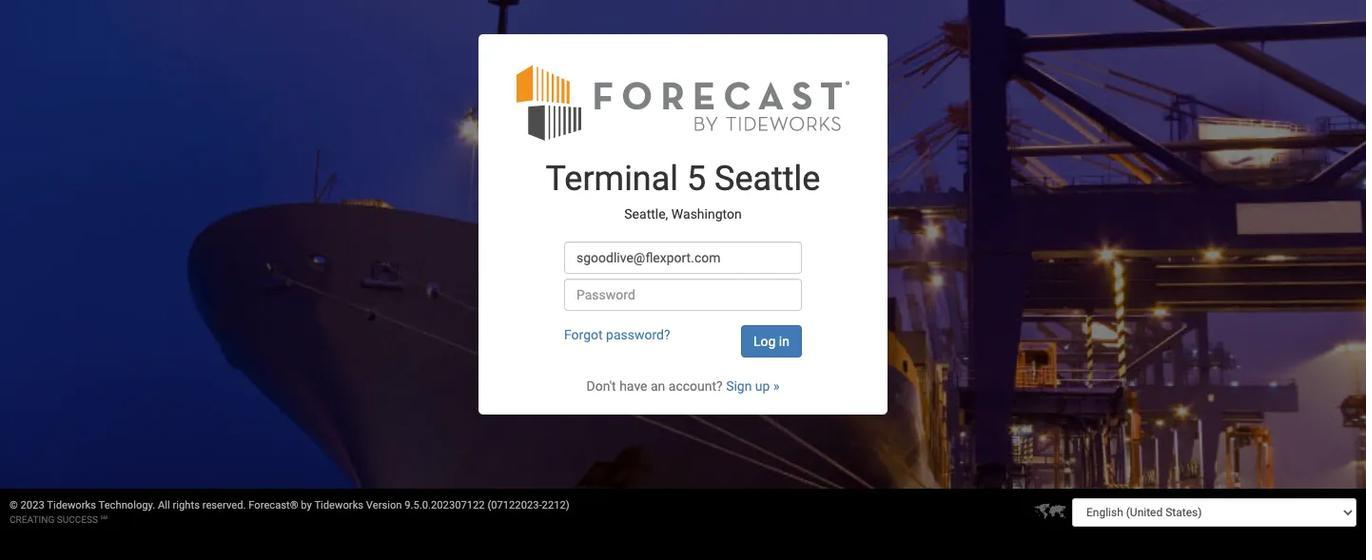 Task type: describe. For each thing, give the bounding box(es) containing it.
creating
[[10, 515, 54, 525]]

©
[[10, 500, 18, 512]]

log in button
[[741, 325, 802, 357]]

Email or username text field
[[564, 241, 802, 274]]

2 tideworks from the left
[[314, 500, 364, 512]]

forecast®
[[249, 500, 298, 512]]

terminal 5 seattle seattle, washington
[[546, 159, 821, 222]]

seattle
[[715, 159, 821, 199]]

success
[[57, 515, 98, 525]]

have
[[620, 378, 648, 394]]

reserved.
[[202, 500, 246, 512]]

Password password field
[[564, 278, 802, 311]]

sign
[[726, 378, 752, 394]]

2212)
[[542, 500, 570, 512]]

5
[[687, 159, 706, 199]]

an
[[651, 378, 665, 394]]

don't have an account? sign up »
[[587, 378, 780, 394]]

password?
[[606, 327, 670, 342]]

in
[[779, 334, 790, 349]]

forgot
[[564, 327, 603, 342]]

seattle,
[[625, 207, 668, 222]]



Task type: vqa. For each thing, say whether or not it's contained in the screenshot.
Sign
yes



Task type: locate. For each thing, give the bounding box(es) containing it.
up
[[755, 378, 770, 394]]

terminal
[[546, 159, 679, 199]]

1 tideworks from the left
[[47, 500, 96, 512]]

sign up » link
[[726, 378, 780, 394]]

℠
[[100, 515, 108, 525]]

»
[[774, 378, 780, 394]]

tideworks right by
[[314, 500, 364, 512]]

technology.
[[99, 500, 155, 512]]

forgot password? link
[[564, 327, 670, 342]]

(07122023-
[[488, 500, 542, 512]]

© 2023 tideworks technology. all rights reserved. forecast® by tideworks version 9.5.0.202307122 (07122023-2212) creating success ℠
[[10, 500, 570, 525]]

don't
[[587, 378, 616, 394]]

log
[[754, 334, 776, 349]]

tideworks
[[47, 500, 96, 512], [314, 500, 364, 512]]

all
[[158, 500, 170, 512]]

9.5.0.202307122
[[405, 500, 485, 512]]

version
[[366, 500, 402, 512]]

forgot password? log in
[[564, 327, 790, 349]]

forecast® by tideworks image
[[517, 62, 850, 141]]

rights
[[173, 500, 200, 512]]

0 horizontal spatial tideworks
[[47, 500, 96, 512]]

washington
[[672, 207, 742, 222]]

1 horizontal spatial tideworks
[[314, 500, 364, 512]]

2023
[[21, 500, 44, 512]]

by
[[301, 500, 312, 512]]

tideworks up "success"
[[47, 500, 96, 512]]

account?
[[669, 378, 723, 394]]



